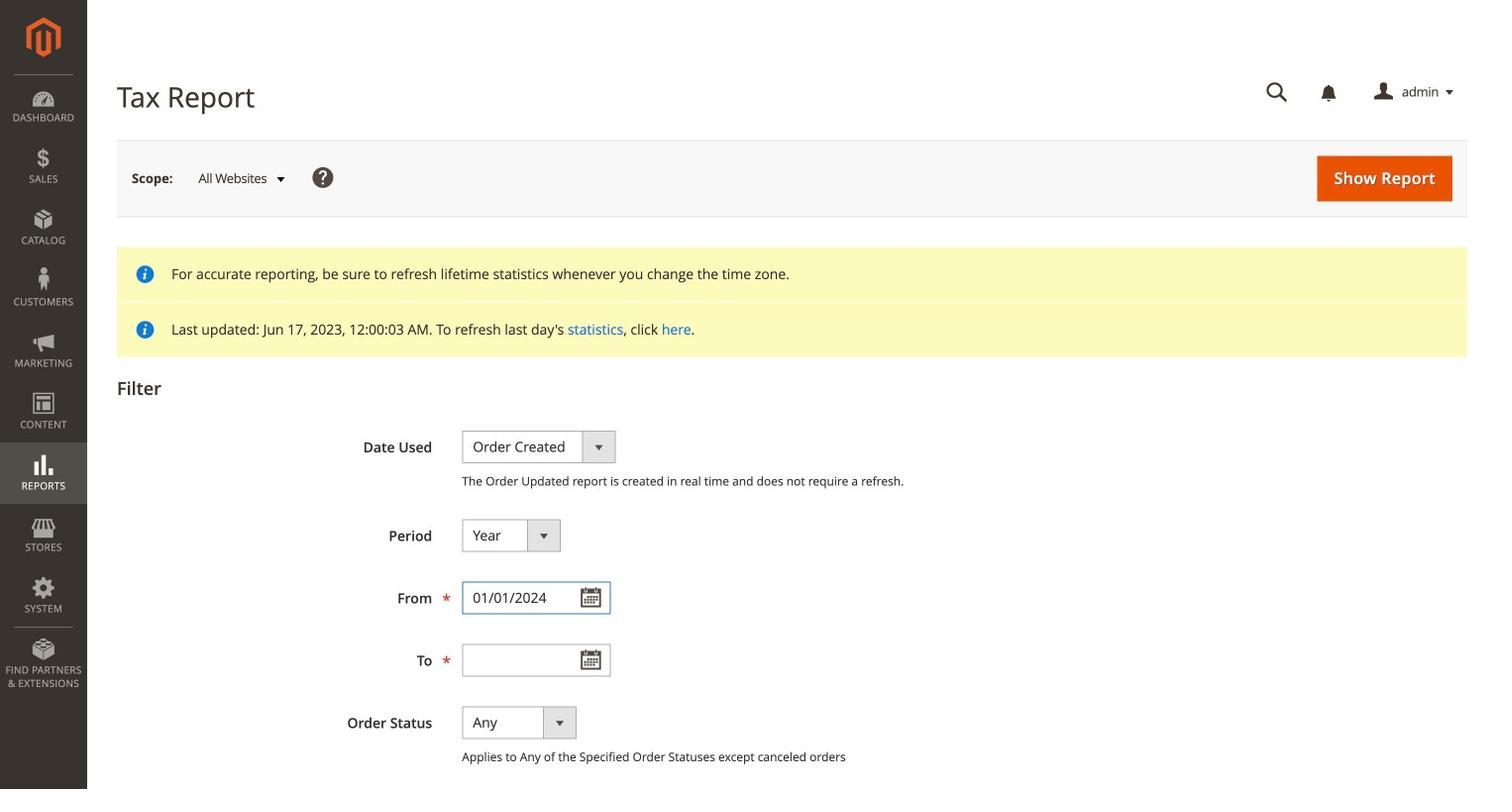 Task type: describe. For each thing, give the bounding box(es) containing it.
magento admin panel image
[[26, 17, 61, 57]]



Task type: locate. For each thing, give the bounding box(es) containing it.
None text field
[[462, 645, 611, 677]]

None text field
[[1253, 75, 1302, 110], [462, 582, 611, 615], [1253, 75, 1302, 110], [462, 582, 611, 615]]

menu bar
[[0, 74, 87, 701]]



